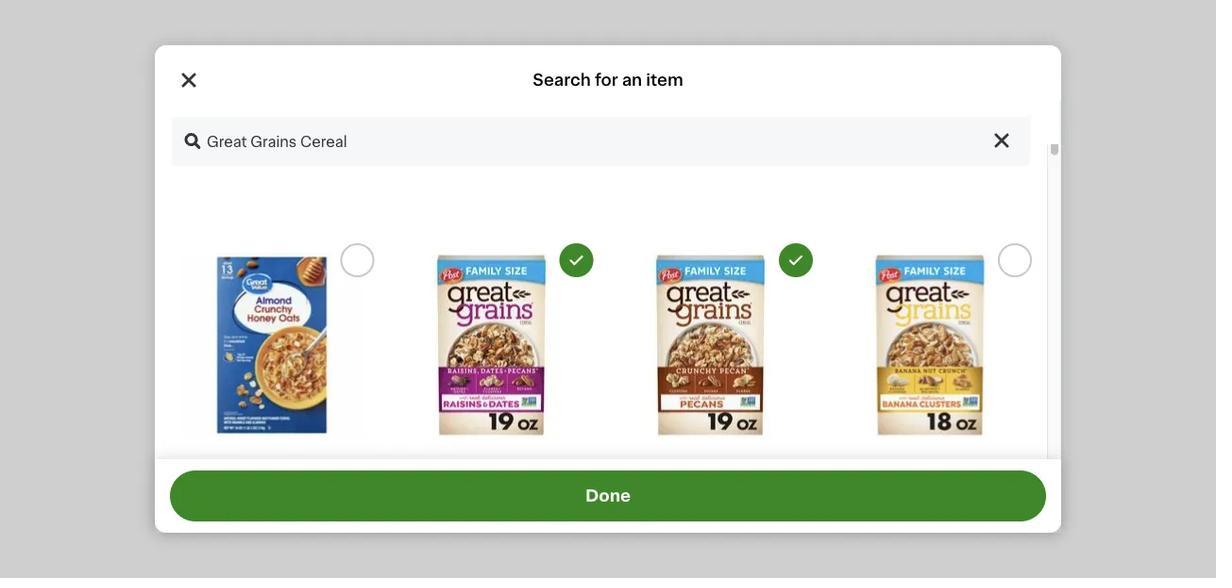 Task type: locate. For each thing, give the bounding box(es) containing it.
0 horizontal spatial 18
[[415, 459, 427, 469]]

done button
[[170, 471, 1046, 522]]

$ 2 80
[[174, 458, 210, 478]]

1 $ from the left
[[174, 459, 181, 469]]

$
[[174, 459, 181, 469], [393, 459, 400, 469], [612, 459, 619, 469], [832, 459, 839, 469]]

item
[[646, 72, 683, 88]]

2 horizontal spatial 5
[[839, 458, 852, 478]]

1 horizontal spatial 5
[[619, 458, 632, 478]]

Search Walmart... field
[[170, 115, 1032, 168]]

an
[[622, 72, 642, 88]]

None search field
[[170, 115, 1032, 168]]

0 horizontal spatial 5
[[400, 458, 413, 478]]

4 product group from the left
[[828, 244, 1032, 555]]

1 $ 5 18 from the left
[[393, 458, 427, 478]]

5 for unselect item icon
[[400, 458, 413, 478]]

80
[[195, 459, 210, 469]]

2 horizontal spatial $ 5 18
[[832, 458, 866, 478]]

3 5 from the left
[[839, 458, 852, 478]]

1 horizontal spatial $ 5 18
[[612, 458, 646, 478]]

product group
[[170, 244, 374, 555], [389, 244, 593, 574], [609, 244, 813, 555], [828, 244, 1032, 555]]

1 product group from the left
[[170, 244, 374, 555]]

$ 5 18
[[393, 458, 427, 478], [612, 458, 646, 478], [832, 458, 866, 478]]

3 18 from the left
[[854, 459, 866, 469]]

2 $ from the left
[[393, 459, 400, 469]]

1 18 from the left
[[415, 459, 427, 469]]

18
[[415, 459, 427, 469], [634, 459, 646, 469], [854, 459, 866, 469]]

2 5 from the left
[[619, 458, 632, 478]]

3 $ 5 18 from the left
[[832, 458, 866, 478]]

0 horizontal spatial $ 5 18
[[393, 458, 427, 478]]

1 horizontal spatial 18
[[634, 459, 646, 469]]

2 horizontal spatial 18
[[854, 459, 866, 469]]

2 product group from the left
[[389, 244, 593, 574]]

5
[[400, 458, 413, 478], [619, 458, 632, 478], [839, 458, 852, 478]]

2
[[181, 458, 193, 478]]

2 $ 5 18 from the left
[[612, 458, 646, 478]]

dialog
[[155, 45, 1061, 579]]

2 18 from the left
[[634, 459, 646, 469]]

1 5 from the left
[[400, 458, 413, 478]]



Task type: vqa. For each thing, say whether or not it's contained in the screenshot.
fourth Product group from right
yes



Task type: describe. For each thing, give the bounding box(es) containing it.
$ 5 18 for unselect item image
[[612, 458, 646, 478]]

$ inside $ 2 80
[[174, 459, 181, 469]]

search
[[533, 72, 591, 88]]

$ 5 18 for unselect item icon
[[393, 458, 427, 478]]

product group containing 2
[[170, 244, 374, 555]]

for
[[595, 72, 618, 88]]

5 for unselect item image
[[619, 458, 632, 478]]

18 for unselect item icon
[[415, 459, 427, 469]]

3 product group from the left
[[609, 244, 813, 555]]

4 $ from the left
[[832, 459, 839, 469]]

search for an item
[[533, 72, 683, 88]]

done
[[585, 489, 631, 505]]

3 $ from the left
[[612, 459, 619, 469]]

dialog containing 2
[[155, 45, 1061, 579]]

unselect item image
[[787, 252, 804, 269]]

18 for unselect item image
[[634, 459, 646, 469]]

unselect item image
[[568, 252, 585, 269]]



